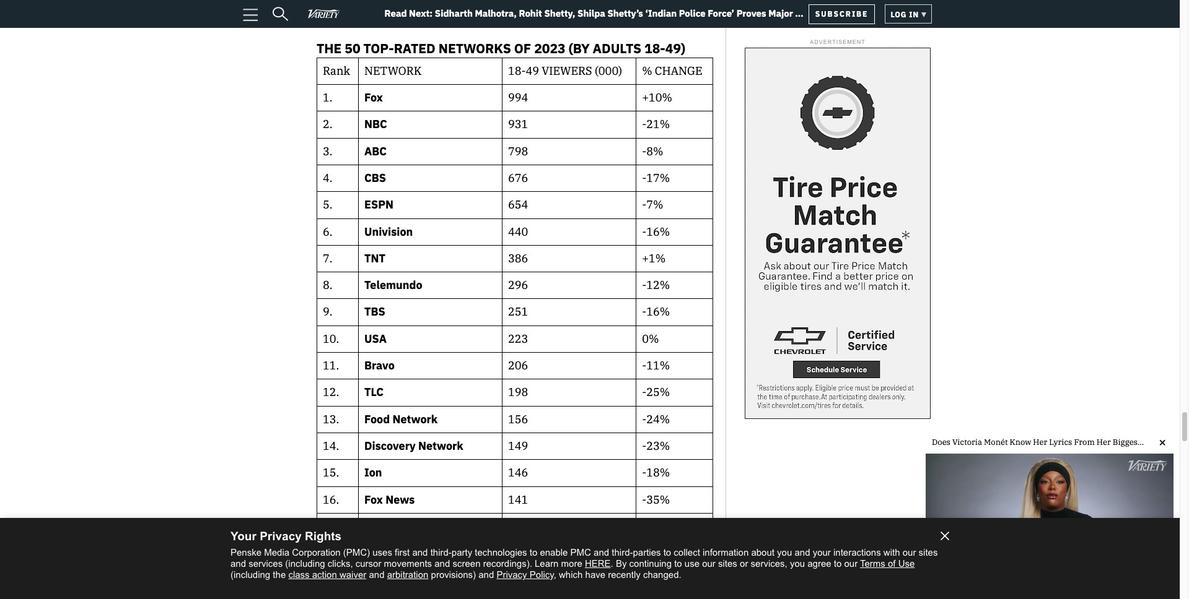 Task type: locate. For each thing, give the bounding box(es) containing it.
1 horizontal spatial sites
[[919, 548, 938, 558]]

994
[[508, 91, 528, 105]]

16.
[[323, 493, 339, 507]]

proves
[[737, 8, 766, 19]]

- down continuing
[[642, 573, 646, 588]]

in
[[909, 10, 919, 19]]

2 - from the top
[[642, 144, 646, 158]]

1 vertical spatial -16%
[[642, 305, 670, 319]]

collect
[[674, 548, 700, 558]]

798
[[508, 144, 528, 158]]

with
[[884, 548, 900, 558]]

- up -24%
[[642, 386, 646, 400]]

our
[[903, 548, 916, 558], [702, 559, 716, 569], [844, 559, 858, 569]]

(including inside here . by continuing to use our sites or services, you agree to our terms of use (including the class action waiver and arbitration provisions) and privacy policy , which have recently changed.
[[231, 570, 270, 581]]

0 vertical spatial network
[[393, 412, 438, 427]]

(including up class
[[285, 559, 325, 569]]

use
[[898, 559, 915, 569]]

0 horizontal spatial 18-
[[508, 64, 526, 78]]

-12%
[[642, 278, 670, 293]]

- down -25%
[[642, 412, 646, 427]]

fox for fox
[[364, 91, 383, 105]]

- for espn
[[642, 198, 646, 212]]

2 her from the left
[[1097, 438, 1111, 448]]

telemundo
[[364, 278, 422, 293]]

1 133 from the top
[[508, 547, 528, 561]]

7 - from the top
[[642, 305, 646, 319]]

log in link
[[885, 4, 932, 24]]

- down 0% on the right bottom
[[642, 359, 646, 373]]

1 vertical spatial (including
[[231, 570, 270, 581]]

discovery network
[[364, 439, 463, 454]]

35%
[[646, 493, 670, 507]]

1 fox from the top
[[364, 91, 383, 105]]

7.
[[323, 251, 333, 266]]

0 vertical spatial (including
[[285, 559, 325, 569]]

- up 0% on the right bottom
[[642, 305, 646, 319]]

which
[[559, 570, 583, 581]]

1 vertical spatial 133
[[508, 573, 528, 588]]

privacy down recordings).
[[497, 570, 527, 581]]

-16% down "-12%"
[[642, 305, 670, 319]]

clicks,
[[328, 559, 353, 569]]

2 fox from the top
[[364, 493, 383, 507]]

you left agree
[[790, 559, 805, 569]]

sites right with
[[919, 548, 938, 558]]

1 vertical spatial fox
[[364, 493, 383, 507]]

network up discovery network
[[393, 412, 438, 427]]

2 horizontal spatial our
[[903, 548, 916, 558]]

-16% for 440
[[642, 225, 670, 239]]

- for cbs
[[642, 171, 646, 185]]

our down interactions
[[844, 559, 858, 569]]

0 vertical spatial fox
[[364, 91, 383, 105]]

network for discovery network
[[418, 439, 463, 454]]

1 horizontal spatial her
[[1097, 438, 1111, 448]]

223
[[508, 332, 528, 346]]

-
[[642, 117, 646, 132], [642, 144, 646, 158], [642, 171, 646, 185], [642, 198, 646, 212], [642, 225, 646, 239], [642, 278, 646, 293], [642, 305, 646, 319], [642, 359, 646, 373], [642, 386, 646, 400], [642, 412, 646, 427], [642, 439, 646, 454], [642, 466, 646, 480], [642, 493, 646, 507], [642, 520, 646, 534], [642, 547, 646, 561], [642, 573, 646, 588]]

and down penske
[[231, 559, 246, 569]]

21%
[[646, 117, 670, 132]]

agree
[[808, 559, 831, 569]]

networks
[[439, 40, 511, 57]]

and down cursor
[[369, 570, 385, 581]]

- right by
[[642, 547, 646, 561]]

16%
[[646, 225, 670, 239], [646, 305, 670, 319]]

11 - from the top
[[642, 439, 646, 454]]

133 for -22%
[[508, 573, 528, 588]]

her right know
[[1033, 438, 1047, 448]]

- for fox news
[[642, 493, 646, 507]]

third- up by
[[612, 548, 633, 558]]

18.
[[323, 547, 339, 561]]

screen
[[453, 559, 481, 569]]

the 50 top-rated networks of 2023 (by adults 18-49)
[[317, 40, 686, 57]]

to left use
[[674, 559, 682, 569]]

recently
[[608, 570, 641, 581]]

to left collect
[[663, 548, 671, 558]]

(exclusive)
[[449, 20, 506, 32]]

network down the food network
[[418, 439, 463, 454]]

1 -16% from the top
[[642, 225, 670, 239]]

fox
[[364, 91, 383, 105], [364, 493, 383, 507]]

% change
[[642, 64, 702, 78]]

sites down information
[[718, 559, 737, 569]]

of
[[888, 559, 896, 569]]

know
[[1010, 438, 1031, 448]]

3 - from the top
[[642, 171, 646, 185]]

1 vertical spatial 18-
[[508, 64, 526, 78]]

here . by continuing to use our sites or services, you agree to our terms of use (including the class action waiver and arbitration provisions) and privacy policy , which have recently changed.
[[231, 559, 915, 581]]

food
[[364, 412, 390, 427]]

+1%
[[642, 251, 666, 266]]

2023
[[534, 40, 566, 57]]

1 vertical spatial 16%
[[646, 305, 670, 319]]

-16% for 251
[[642, 305, 670, 319]]

- up the parties
[[642, 520, 646, 534]]

25%
[[646, 386, 670, 400]]

1 vertical spatial sites
[[718, 559, 737, 569]]

hgtv
[[364, 520, 394, 534]]

18- down of
[[508, 64, 526, 78]]

news
[[386, 493, 415, 507]]

terms
[[860, 559, 885, 569]]

- for nbc
[[642, 117, 646, 132]]

-18%
[[642, 466, 670, 480]]

1 third- from the left
[[430, 548, 452, 558]]

- up '-7%'
[[642, 171, 646, 185]]

- down -18%
[[642, 493, 646, 507]]

1 vertical spatial network
[[418, 439, 463, 454]]

0 horizontal spatial our
[[702, 559, 716, 569]]

abc
[[364, 144, 387, 158]]

(000)
[[595, 64, 622, 78]]

11%
[[646, 359, 670, 373]]

her right the from
[[1097, 438, 1111, 448]]

440
[[508, 225, 528, 239]]

our up use
[[903, 548, 916, 558]]

subscribe
[[815, 9, 868, 18]]

0 vertical spatial 18-
[[645, 40, 665, 57]]

- up -8%
[[642, 117, 646, 132]]

fox up nbc
[[364, 91, 383, 105]]

and up the "provisions)"
[[435, 559, 450, 569]]

133 up privacy policy link
[[508, 547, 528, 561]]

0 horizontal spatial sites
[[718, 559, 737, 569]]

sites
[[919, 548, 938, 558], [718, 559, 737, 569]]

0 horizontal spatial (including
[[231, 570, 270, 581]]

0 horizontal spatial third-
[[430, 548, 452, 558]]

18- up %
[[645, 40, 665, 57]]

206
[[508, 359, 528, 373]]

-16% down 7%
[[642, 225, 670, 239]]

espn
[[364, 198, 394, 212]]

13.
[[323, 412, 339, 427]]

1 vertical spatial you
[[790, 559, 805, 569]]

0 horizontal spatial privacy
[[260, 530, 302, 543]]

(including down services
[[231, 570, 270, 581]]

(pmc)
[[343, 548, 370, 558]]

17.
[[323, 520, 342, 534]]

- up -18%
[[642, 439, 646, 454]]

5 - from the top
[[642, 225, 646, 239]]

1 horizontal spatial privacy
[[497, 570, 527, 581]]

top-
[[363, 40, 394, 57]]

continuing
[[629, 559, 672, 569]]

0 horizontal spatial her
[[1033, 438, 1047, 448]]

viewers
[[542, 64, 592, 78]]

your privacy rights
[[231, 530, 342, 543]]

you up 'services,' at bottom right
[[777, 548, 792, 558]]

have
[[585, 570, 605, 581]]

15 - from the top
[[642, 547, 646, 561]]

2 16% from the top
[[646, 305, 670, 319]]

fox left "news"
[[364, 493, 383, 507]]

9 - from the top
[[642, 386, 646, 400]]

13 - from the top
[[642, 493, 646, 507]]

- for bravo
[[642, 359, 646, 373]]

16 - from the top
[[642, 573, 646, 588]]

- down -17%
[[642, 198, 646, 212]]

931
[[508, 117, 528, 132]]

privacy up media at the left
[[260, 530, 302, 543]]

0 vertical spatial -16%
[[642, 225, 670, 239]]

- for discovery network
[[642, 439, 646, 454]]

arbitration
[[387, 570, 428, 581]]

- down -21%
[[642, 144, 646, 158]]

.
[[611, 559, 613, 569]]

our right use
[[702, 559, 716, 569]]

0 vertical spatial you
[[777, 548, 792, 558]]

2 -16% from the top
[[642, 305, 670, 319]]

privacy inside here . by continuing to use our sites or services, you agree to our terms of use (including the class action waiver and arbitration provisions) and privacy policy , which have recently changed.
[[497, 570, 527, 581]]

- for food network
[[642, 412, 646, 427]]

8 - from the top
[[642, 359, 646, 373]]

16% down 12%
[[646, 305, 670, 319]]

50
[[345, 40, 360, 57]]

for
[[380, 20, 392, 32]]

- for tbs
[[642, 305, 646, 319]]

and left your
[[795, 548, 810, 558]]

4 - from the top
[[642, 198, 646, 212]]

- up "-35%"
[[642, 466, 646, 480]]

149
[[508, 439, 528, 454]]

biggest
[[1113, 438, 1141, 448]]

or
[[740, 559, 748, 569]]

2 third- from the left
[[612, 548, 633, 558]]

1 horizontal spatial (including
[[285, 559, 325, 569]]

14 - from the top
[[642, 520, 646, 534]]

33%
[[646, 547, 670, 561]]

1 horizontal spatial third-
[[612, 548, 633, 558]]

16% down 7%
[[646, 225, 670, 239]]

tnt
[[364, 251, 385, 266]]

parties
[[633, 548, 661, 558]]

usa
[[364, 332, 389, 346]]

to up learn
[[530, 548, 537, 558]]

6 - from the top
[[642, 278, 646, 293]]

10 - from the top
[[642, 412, 646, 427]]

- down '-7%'
[[642, 225, 646, 239]]

12 - from the top
[[642, 466, 646, 480]]

1 vertical spatial privacy
[[497, 570, 527, 581]]

2 133 from the top
[[508, 573, 528, 588]]

17%
[[646, 171, 670, 185]]

policy
[[530, 570, 554, 581]]

- down +1% at the right of page
[[642, 278, 646, 293]]

1 - from the top
[[642, 117, 646, 132]]

133 down recordings).
[[508, 573, 528, 588]]

-22%
[[642, 573, 670, 588]]

monét
[[984, 438, 1008, 448]]

1 16% from the top
[[646, 225, 670, 239]]

change
[[655, 64, 702, 78]]

services,
[[751, 559, 787, 569]]

12%
[[646, 278, 670, 293]]

0 vertical spatial 16%
[[646, 225, 670, 239]]

network
[[364, 64, 422, 78]]

- for fx
[[642, 573, 646, 588]]

0 vertical spatial privacy
[[260, 530, 302, 543]]

,
[[554, 570, 556, 581]]

12.
[[323, 386, 339, 400]]

(by
[[569, 40, 590, 57]]

to
[[530, 548, 537, 558], [663, 548, 671, 558], [674, 559, 682, 569], [834, 559, 842, 569]]

network
[[393, 412, 438, 427], [418, 439, 463, 454]]

0 vertical spatial 133
[[508, 547, 528, 561]]

about
[[751, 548, 775, 558]]

0 vertical spatial sites
[[919, 548, 938, 558]]

third- up the "provisions)"
[[430, 548, 452, 558]]



Task type: describe. For each thing, give the bounding box(es) containing it.
sites inside here . by continuing to use our sites or services, you agree to our terms of use (including the class action waiver and arbitration provisions) and privacy policy , which have recently changed.
[[718, 559, 737, 569]]

major
[[769, 8, 793, 19]]

and down screen
[[479, 570, 494, 581]]

waiver
[[340, 570, 366, 581]]

-24%
[[642, 412, 670, 427]]

676
[[508, 171, 528, 185]]

our inside penske media corporation (pmc) uses first and third-party technologies to enable pmc and third-parties to collect information about you and your interactions with our sites and services (including clicks, cursor movements and screen recordings). learn more
[[903, 548, 916, 558]]

141
[[508, 493, 528, 507]]

by
[[616, 559, 627, 569]]

lyrics
[[1049, 438, 1072, 448]]

action
[[312, 570, 337, 581]]

more
[[561, 559, 582, 569]]

class action waiver link
[[288, 570, 366, 581]]

×
[[1159, 436, 1166, 449]]

(including inside penske media corporation (pmc) uses first and third-party technologies to enable pmc and third-parties to collect information about you and your interactions with our sites and services (including clicks, cursor movements and screen recordings). learn more
[[285, 559, 325, 569]]

133 for -33%
[[508, 547, 528, 561]]

changed.
[[643, 570, 681, 581]]

network for food network
[[393, 412, 438, 427]]

corporation
[[292, 548, 341, 558]]

1 her from the left
[[1033, 438, 1047, 448]]

your
[[231, 530, 256, 543]]

rated
[[394, 40, 435, 57]]

force'
[[708, 8, 734, 19]]

- for hgtv
[[642, 520, 646, 534]]

learn
[[535, 559, 559, 569]]

- for telemundo
[[642, 278, 646, 293]]

univision
[[364, 225, 413, 239]]

here
[[585, 559, 611, 569]]

fox news
[[364, 493, 415, 507]]

police
[[679, 8, 706, 19]]

shetty,
[[544, 8, 575, 19]]

class
[[288, 570, 310, 581]]

advertisement element
[[745, 47, 931, 419]]

does
[[932, 438, 951, 448]]

connatix video player application
[[926, 454, 1174, 594]]

- for tlc
[[642, 386, 646, 400]]

subscribe link
[[809, 4, 875, 24]]

18%
[[646, 466, 670, 480]]

does victoria monét know her lyrics from her biggest songs?
[[932, 438, 1169, 448]]

log
[[891, 10, 907, 19]]

ion
[[364, 466, 382, 480]]

7%
[[646, 198, 663, 212]]

- for ion
[[642, 466, 646, 480]]

rohit
[[519, 8, 542, 19]]

to right agree
[[834, 559, 842, 569]]

8%
[[646, 144, 663, 158]]

privacy policy link
[[497, 570, 554, 581]]

'indian
[[645, 8, 677, 19]]

5.
[[323, 198, 333, 212]]

you inside penske media corporation (pmc) uses first and third-party technologies to enable pmc and third-parties to collect information about you and your interactions with our sites and services (including clicks, cursor movements and screen recordings). learn more
[[777, 548, 792, 558]]

rights
[[305, 530, 342, 543]]

18-49 viewers (000)
[[508, 64, 622, 78]]

the
[[273, 570, 286, 581]]

15.
[[323, 466, 339, 480]]

tbs
[[364, 305, 385, 319]]

movements
[[384, 559, 432, 569]]

adults
[[593, 40, 641, 57]]

1 horizontal spatial 18-
[[645, 40, 665, 57]]

49
[[526, 64, 539, 78]]

and up movements
[[412, 548, 428, 558]]

video
[[422, 20, 447, 32]]

and up here
[[594, 548, 609, 558]]

6.
[[323, 225, 333, 239]]

- for univision
[[642, 225, 646, 239]]

+10%
[[642, 91, 672, 105]]

tlc
[[364, 386, 384, 400]]

1 horizontal spatial our
[[844, 559, 858, 569]]

- for unimás
[[642, 547, 646, 561]]

uses
[[373, 548, 392, 558]]

251
[[508, 305, 528, 319]]

bulletin
[[546, 20, 581, 32]]

8.
[[323, 278, 333, 293]]

-35%
[[642, 493, 670, 507]]

use
[[685, 559, 700, 569]]

16% for 251
[[646, 305, 670, 319]]

from
[[1074, 438, 1095, 448]]

read next: sidharth malhotra, rohit shetty, shilpa shetty's 'indian police force' proves major hit for prime video (exclusive) – global bulletin
[[380, 8, 808, 32]]

you inside here . by continuing to use our sites or services, you agree to our terms of use (including the class action waiver and arbitration provisions) and privacy policy , which have recently changed.
[[790, 559, 805, 569]]

16% for 440
[[646, 225, 670, 239]]

–
[[508, 20, 513, 32]]

read
[[385, 8, 407, 19]]

malhotra,
[[475, 8, 517, 19]]

-8%
[[642, 144, 663, 158]]

49)
[[665, 40, 686, 57]]

unimás
[[364, 547, 404, 561]]

provisions)
[[431, 570, 476, 581]]

-11%
[[642, 359, 670, 373]]

recordings).
[[483, 559, 532, 569]]

global
[[516, 20, 544, 32]]

296
[[508, 278, 528, 293]]

fox for fox news
[[364, 493, 383, 507]]

here link
[[585, 559, 611, 569]]

your
[[813, 548, 831, 558]]

read next: sidharth malhotra, rohit shetty, shilpa shetty's 'indian police force' proves major hit for prime video (exclusive) – global bulletin link
[[380, 8, 809, 32]]

penske media corporation (pmc) uses first and third-party technologies to enable pmc and third-parties to collect information about you and your interactions with our sites and services (including clicks, cursor movements and screen recordings). learn more
[[231, 548, 938, 569]]

23%
[[646, 439, 670, 454]]

- for abc
[[642, 144, 646, 158]]

sites inside penske media corporation (pmc) uses first and third-party technologies to enable pmc and third-parties to collect information about you and your interactions with our sites and services (including clicks, cursor movements and screen recordings). learn more
[[919, 548, 938, 558]]

-28%
[[642, 520, 670, 534]]

1.
[[323, 91, 333, 105]]



Task type: vqa. For each thing, say whether or not it's contained in the screenshot.
"Oppenheimer" to the bottom
no



